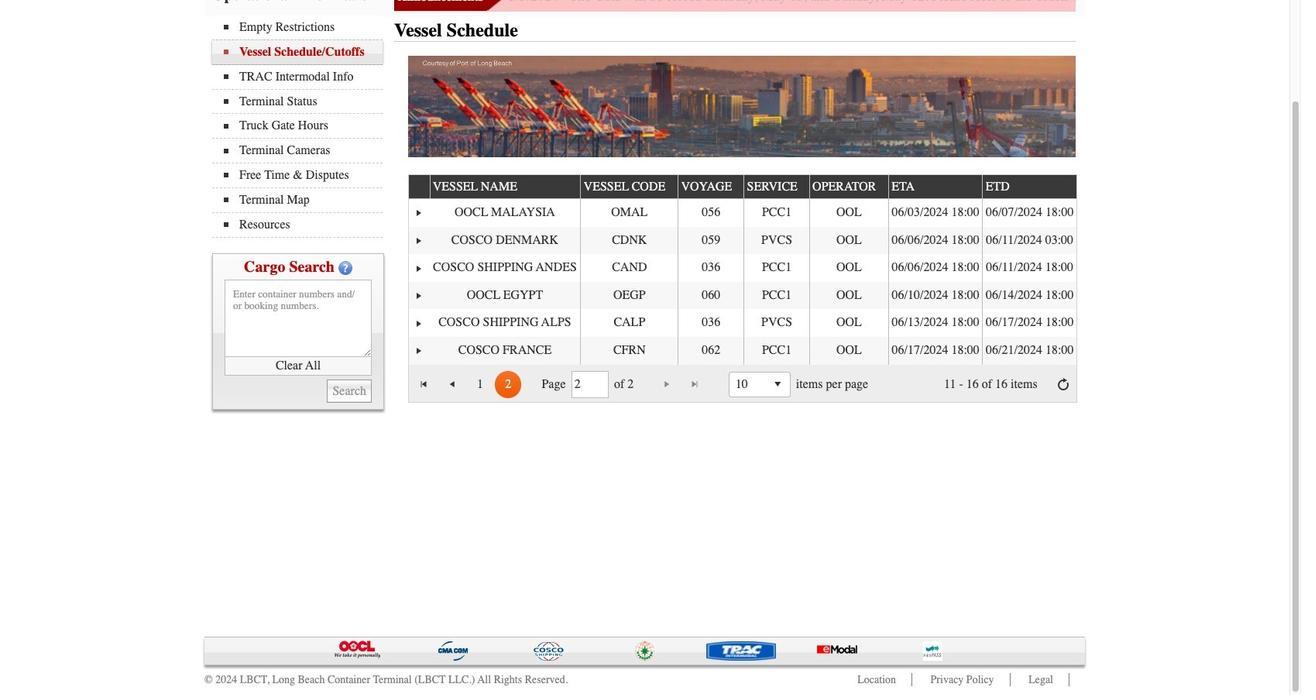 Task type: describe. For each thing, give the bounding box(es) containing it.
1 row from the top
[[409, 174, 1078, 199]]

Page sizes drop down field
[[729, 372, 791, 397]]

go to the previous page image
[[446, 378, 459, 391]]

Page 2 field
[[575, 374, 606, 396]]

5 row from the top
[[409, 282, 1077, 309]]

6 row from the top
[[409, 309, 1077, 337]]



Task type: locate. For each thing, give the bounding box(es) containing it.
cell
[[409, 199, 430, 227], [430, 199, 581, 227], [581, 199, 678, 227], [678, 199, 744, 227], [744, 199, 810, 227], [810, 199, 889, 227], [889, 199, 983, 227], [983, 199, 1077, 227], [409, 227, 430, 254], [430, 227, 581, 254], [581, 227, 678, 254], [678, 227, 744, 254], [744, 227, 810, 254], [810, 227, 889, 254], [889, 227, 983, 254], [983, 227, 1077, 254], [409, 254, 430, 282], [430, 254, 581, 282], [581, 254, 678, 282], [678, 254, 744, 282], [744, 254, 810, 282], [810, 254, 889, 282], [889, 254, 983, 282], [983, 254, 1077, 282], [409, 282, 430, 309], [430, 282, 581, 309], [581, 282, 678, 309], [678, 282, 744, 309], [744, 282, 810, 309], [810, 282, 889, 309], [889, 282, 983, 309], [983, 282, 1077, 309], [409, 309, 430, 337], [430, 309, 581, 337], [581, 309, 678, 337], [678, 309, 744, 337], [744, 309, 810, 337], [810, 309, 889, 337], [889, 309, 983, 337], [983, 309, 1077, 337], [409, 337, 430, 365], [430, 337, 581, 365], [581, 337, 678, 365], [678, 337, 744, 365], [744, 337, 810, 365], [810, 337, 889, 365], [889, 337, 983, 365], [983, 337, 1077, 365]]

row
[[409, 174, 1078, 199], [409, 199, 1077, 227], [409, 227, 1077, 254], [409, 254, 1077, 282], [409, 282, 1077, 309], [409, 309, 1077, 337], [409, 337, 1077, 365]]

page navigation, page 2 of 2 application
[[409, 365, 1077, 402]]

4 row from the top
[[409, 254, 1077, 282]]

7 row from the top
[[409, 337, 1077, 365]]

column header
[[409, 175, 430, 199]]

2 row from the top
[[409, 199, 1077, 227]]

None submit
[[327, 379, 372, 403]]

tree grid
[[409, 174, 1078, 365]]

menu bar
[[212, 15, 391, 238]]

row group
[[409, 199, 1077, 365]]

3 row from the top
[[409, 227, 1077, 254]]

Enter container numbers and/ or booking numbers.  text field
[[225, 279, 372, 357]]

go to the first page image
[[418, 378, 431, 391]]

refresh image
[[1058, 378, 1070, 391]]



Task type: vqa. For each thing, say whether or not it's contained in the screenshot.
'page 2' FIELD at the bottom left
yes



